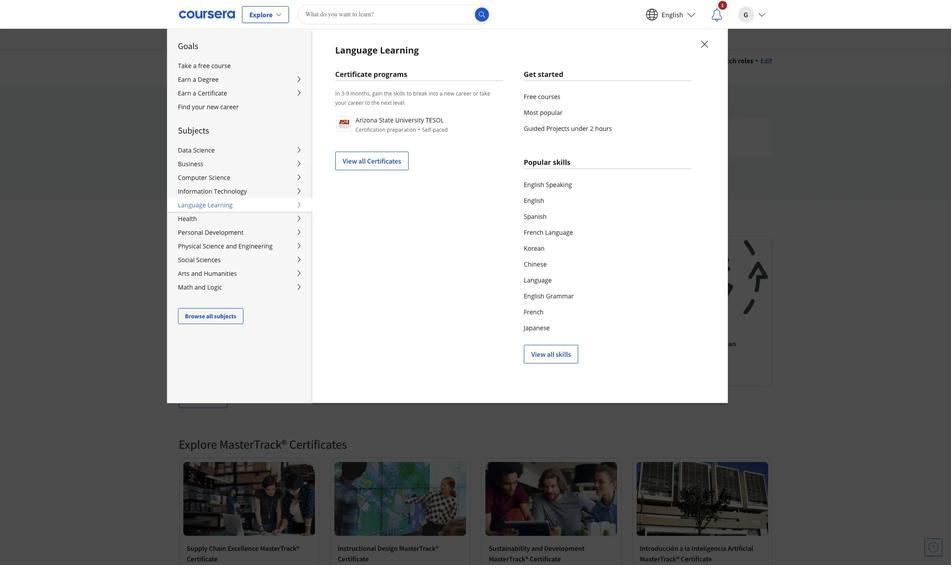 Task type: describe. For each thing, give the bounding box(es) containing it.
1 vertical spatial skills
[[553, 157, 571, 167]]

mastertrack® inside sustainability and development mastertrack® certificate
[[489, 555, 529, 563]]

language learning menu item
[[312, 29, 952, 535]]

english grammar link
[[524, 288, 692, 304]]

all for skills
[[548, 350, 555, 359]]

explore menu element
[[167, 29, 313, 324]]

learning
[[230, 94, 273, 110]]

social sciences
[[178, 256, 221, 264]]

arts and humanities button
[[167, 267, 313, 280]]

most popular
[[524, 108, 563, 117]]

ai
[[312, 140, 322, 156]]

math and logic
[[178, 283, 222, 291]]

main content containing continue learning
[[0, 45, 952, 565]]

a inside in 3-9 months, gain the skills to break into a new career or take your career to the next level.
[[440, 90, 443, 97]]

take a free course link
[[167, 59, 313, 73]]

What do you want to learn? text field
[[298, 5, 493, 24]]

data inside 'link'
[[665, 339, 679, 348]]

language learning group
[[167, 29, 952, 535]]

english for english grammar
[[524, 292, 545, 300]]

mastertrack® inside the instructional design mastertrack® certificate
[[399, 544, 439, 553]]

personal
[[178, 228, 203, 237]]

process data from dirty to clean link
[[640, 338, 765, 349]]

browse
[[185, 312, 205, 320]]

preparation
[[387, 126, 417, 134]]

grammar
[[546, 292, 574, 300]]

french for french language
[[524, 228, 544, 237]]

speaking
[[546, 180, 573, 189]]

0 vertical spatial the
[[384, 90, 392, 97]]

science for computer science
[[209, 173, 230, 182]]

state
[[379, 116, 394, 124]]

earn a degree
[[178, 75, 219, 84]]

popular in data science collection element
[[174, 200, 778, 422]]

instructional design mastertrack® certificate
[[338, 544, 439, 563]]

video
[[555, 153, 570, 161]]

0 horizontal spatial to
[[365, 99, 370, 107]]

arts
[[178, 269, 190, 278]]

show 8 more
[[186, 396, 221, 404]]

science inside main content
[[260, 214, 299, 230]]

certificate inside earn a certificate dropdown button
[[198, 89, 227, 97]]

switch
[[717, 56, 737, 65]]

instructional
[[338, 544, 376, 553]]

language down chinese
[[524, 276, 552, 284]]

generative ai for everyone link
[[252, 140, 483, 160]]

browse all subjects
[[185, 312, 237, 320]]

chinese
[[524, 260, 547, 268]]

information
[[178, 187, 212, 195]]

show
[[186, 396, 201, 404]]

skills inside in 3-9 months, gain the skills to break into a new career or take your career to the next level.
[[394, 90, 406, 97]]

hours
[[596, 124, 613, 133]]

social sciences button
[[167, 253, 313, 267]]

generative ai for everyone
[[252, 140, 391, 156]]

and for math and logic
[[195, 283, 206, 291]]

personal development
[[178, 228, 244, 237]]

certificate inside supply chain excellence mastertrack® certificate
[[187, 555, 218, 563]]

earn for earn a certificate
[[178, 89, 191, 97]]

physical science and engineering button
[[167, 239, 313, 253]]

certificates for explore mastertrack® certificates
[[290, 436, 347, 452]]

(1)
[[721, 125, 729, 134]]

free courses
[[524, 92, 561, 101]]

guided projects under 2 hours link
[[524, 121, 692, 137]]

earn a certificate
[[178, 89, 227, 97]]

korean
[[524, 244, 545, 252]]

mastertrack® inside supply chain excellence mastertrack® certificate
[[260, 544, 300, 553]]

|
[[553, 153, 554, 161]]

certificate programs
[[335, 69, 408, 79]]

• inside main content
[[571, 153, 573, 161]]

subjects
[[214, 312, 237, 320]]

development inside dropdown button
[[205, 228, 244, 237]]

certificate inside sustainability and development mastertrack® certificate
[[530, 555, 561, 563]]

home
[[182, 34, 201, 43]]

and inside popup button
[[226, 242, 237, 250]]

8
[[202, 396, 205, 404]]

1 horizontal spatial career
[[348, 99, 364, 107]]

continue learning
[[179, 94, 273, 110]]

sustainability and development mastertrack® certificate
[[489, 544, 585, 563]]

arizona
[[356, 116, 378, 124]]

computer science
[[178, 173, 230, 182]]

take a free course
[[178, 61, 231, 70]]

from
[[680, 339, 695, 348]]

2
[[591, 124, 594, 133]]

self-
[[422, 126, 433, 134]]

in for in progress (1)
[[687, 125, 693, 134]]

into
[[429, 90, 439, 97]]

course
[[212, 61, 231, 70]]

math and logic button
[[167, 280, 313, 294]]

prepare data for exploration link
[[489, 338, 614, 349]]

popular in data science
[[179, 214, 299, 230]]

certificate inside introducción a la inteligencia artificial mastertrack® certificate
[[681, 555, 713, 563]]

korean link
[[524, 241, 692, 256]]

browse all subjects button
[[178, 308, 244, 324]]

explore mastertrack® certificates
[[179, 436, 347, 452]]

la
[[685, 544, 691, 553]]

most
[[524, 108, 539, 117]]

generative ai for everyone image
[[190, 128, 241, 179]]

find your new career link
[[167, 100, 313, 114]]

process
[[640, 339, 663, 348]]

tesol
[[426, 116, 444, 124]]

and for arts and humanities
[[191, 269, 202, 278]]

coursera image
[[179, 7, 235, 21]]

• inside arizona state university tesol certification preparation • self-paced
[[418, 125, 421, 134]]

sciences
[[196, 256, 221, 264]]

a for earn a certificate
[[193, 89, 196, 97]]

health button
[[167, 212, 313, 225]]

find your new career
[[178, 103, 239, 111]]

earn a certificate button
[[167, 86, 313, 100]]

view all certificates
[[343, 157, 402, 165]]

1 inside 1 button
[[722, 2, 725, 8]]

all for certificates
[[359, 157, 366, 165]]

physical
[[178, 242, 201, 250]]

mastertrack® inside introducción a la inteligencia artificial mastertrack® certificate
[[640, 555, 680, 563]]

1 vertical spatial the
[[372, 99, 380, 107]]

7
[[574, 153, 577, 161]]

explore button
[[242, 6, 289, 23]]

chain
[[209, 544, 226, 553]]

development inside sustainability and development mastertrack® certificate
[[545, 544, 585, 553]]

break
[[414, 90, 428, 97]]

degrees
[[299, 34, 323, 43]]

your inside in 3-9 months, gain the skills to break into a new career or take your career to the next level.
[[335, 99, 347, 107]]

a for take a free course
[[193, 61, 197, 70]]

english for english speaking
[[524, 180, 545, 189]]

started
[[538, 69, 564, 79]]

find
[[178, 103, 190, 111]]

prepare data for exploration
[[489, 339, 574, 348]]



Task type: vqa. For each thing, say whether or not it's contained in the screenshot.
the top Be
no



Task type: locate. For each thing, give the bounding box(es) containing it.
science for physical science and engineering
[[203, 242, 224, 250]]

0 vertical spatial to
[[407, 90, 412, 97]]

1 horizontal spatial popular
[[524, 157, 552, 167]]

0 vertical spatial •
[[418, 125, 421, 134]]

1 horizontal spatial for
[[529, 339, 538, 348]]

0 horizontal spatial your
[[192, 103, 205, 111]]

1 horizontal spatial to
[[407, 90, 412, 97]]

the up next
[[384, 90, 392, 97]]

1 vertical spatial to
[[365, 99, 370, 107]]

view all certificates link
[[335, 152, 409, 170]]

all inside "link"
[[359, 157, 366, 165]]

certificates for view all certificates
[[367, 157, 402, 165]]

get started
[[524, 69, 564, 79]]

9
[[346, 90, 349, 97]]

instructional design mastertrack® certificate link
[[338, 543, 463, 564]]

science up information technology
[[209, 173, 230, 182]]

online degrees link
[[275, 29, 327, 49]]

a
[[193, 61, 197, 70], [193, 75, 196, 84], [193, 89, 196, 97], [440, 90, 443, 97], [680, 544, 684, 553]]

science down the personal development
[[203, 242, 224, 250]]

1 vertical spatial learning
[[208, 201, 233, 209]]

to down months,
[[365, 99, 370, 107]]

computer science button
[[167, 171, 313, 184]]

1 vertical spatial earn
[[178, 89, 191, 97]]

1 vertical spatial new
[[207, 103, 219, 111]]

google
[[202, 324, 220, 332]]

0 vertical spatial for
[[324, 140, 339, 156]]

0 horizontal spatial for
[[324, 140, 339, 156]]

data right prepare
[[514, 339, 528, 348]]

0 vertical spatial earn
[[178, 75, 191, 84]]

online
[[279, 34, 298, 43]]

earn for earn a degree
[[178, 75, 191, 84]]

1 vertical spatial explore
[[179, 436, 217, 452]]

development
[[205, 228, 244, 237], [545, 544, 585, 553]]

english inside button
[[662, 10, 684, 19]]

popular for popular in data science
[[179, 214, 219, 230]]

popular left the '|'
[[524, 157, 552, 167]]

0 vertical spatial language learning
[[335, 44, 419, 56]]

skills down exploration
[[556, 350, 571, 359]]

all down prepare data for exploration link
[[548, 350, 555, 359]]

language learning inside menu item
[[335, 44, 419, 56]]

and
[[226, 242, 237, 250], [191, 269, 202, 278], [195, 283, 206, 291], [532, 544, 543, 553]]

skills left 7
[[553, 157, 571, 167]]

in left 3-
[[335, 90, 340, 97]]

learning up the programs
[[380, 44, 419, 56]]

a right into on the left top
[[440, 90, 443, 97]]

most popular link
[[524, 105, 692, 121]]

1 horizontal spatial your
[[335, 99, 347, 107]]

earn a degree button
[[167, 73, 313, 86]]

0 horizontal spatial 1
[[548, 153, 552, 161]]

language down information
[[178, 201, 206, 209]]

in progress (1) link
[[684, 121, 766, 138]]

1 vertical spatial for
[[529, 339, 538, 348]]

everyone
[[342, 140, 391, 156]]

certificate down the supply
[[187, 555, 218, 563]]

2 earn from the top
[[178, 89, 191, 97]]

for inside popular in data science collection element
[[529, 339, 538, 348]]

data up business
[[178, 146, 192, 154]]

1 vertical spatial view
[[532, 350, 546, 359]]

1 horizontal spatial all
[[359, 157, 366, 165]]

progress
[[695, 125, 720, 134]]

2 horizontal spatial to
[[712, 339, 718, 348]]

clean
[[720, 339, 737, 348]]

1 horizontal spatial development
[[545, 544, 585, 553]]

french language link
[[524, 225, 692, 241]]

skills inside view all skills link
[[556, 350, 571, 359]]

to left break
[[407, 90, 412, 97]]

2 vertical spatial all
[[548, 350, 555, 359]]

and inside sustainability and development mastertrack® certificate
[[532, 544, 543, 553]]

your inside find your new career link
[[192, 103, 205, 111]]

new inside in 3-9 months, gain the skills to break into a new career or take your career to the next level.
[[444, 90, 455, 97]]

certificate inside language learning menu item
[[335, 69, 372, 79]]

data down language learning dropdown button
[[234, 214, 258, 230]]

0 vertical spatial popular
[[524, 157, 552, 167]]

arts and humanities
[[178, 269, 237, 278]]

continue
[[179, 94, 227, 110]]

certificate up find your new career
[[198, 89, 227, 97]]

2 horizontal spatial all
[[548, 350, 555, 359]]

science
[[193, 146, 215, 154], [209, 173, 230, 182], [260, 214, 299, 230], [203, 242, 224, 250]]

a down earn a degree on the left of the page
[[193, 89, 196, 97]]

home link
[[179, 29, 204, 50]]

language link
[[524, 272, 692, 288]]

data science button
[[167, 143, 313, 157]]

dirty
[[696, 339, 711, 348]]

skills up the "level."
[[394, 90, 406, 97]]

0 horizontal spatial in
[[335, 90, 340, 97]]

1 french from the top
[[524, 228, 544, 237]]

excellence
[[228, 544, 259, 553]]

a left la at the bottom of the page
[[680, 544, 684, 553]]

to right dirty
[[712, 339, 718, 348]]

view all skills list
[[524, 177, 692, 363]]

popular
[[524, 157, 552, 167], [179, 214, 219, 230]]

in progress (1)
[[687, 125, 729, 134]]

1 horizontal spatial learning
[[380, 44, 419, 56]]

1 vertical spatial popular
[[179, 214, 219, 230]]

the down gain
[[372, 99, 380, 107]]

2 vertical spatial skills
[[556, 350, 571, 359]]

1 vertical spatial •
[[571, 153, 573, 161]]

1 horizontal spatial view
[[532, 350, 546, 359]]

min
[[579, 153, 589, 161]]

in for in 3-9 months, gain the skills to break into a new career or take your career to the next level.
[[335, 90, 340, 97]]

the
[[384, 90, 392, 97], [372, 99, 380, 107]]

0 horizontal spatial certificates
[[290, 436, 347, 452]]

certificate down sustainability
[[530, 555, 561, 563]]

0 horizontal spatial •
[[418, 125, 421, 134]]

list
[[524, 89, 692, 137]]

earn inside earn a degree popup button
[[178, 75, 191, 84]]

a for introducción a la inteligencia artificial mastertrack® certificate
[[680, 544, 684, 553]]

1 horizontal spatial 1
[[722, 2, 725, 8]]

explore for explore mastertrack® certificates
[[179, 436, 217, 452]]

all up google
[[206, 312, 213, 320]]

engineering
[[239, 242, 273, 250]]

certificate
[[335, 69, 372, 79], [198, 89, 227, 97], [187, 555, 218, 563], [338, 555, 369, 563], [530, 555, 561, 563], [681, 555, 713, 563]]

1 horizontal spatial the
[[384, 90, 392, 97]]

science for data science
[[193, 146, 215, 154]]

• left self-
[[418, 125, 421, 134]]

paced
[[433, 126, 448, 134]]

a inside popup button
[[193, 75, 196, 84]]

partnername logo image
[[336, 116, 352, 132]]

new inside explore menu element
[[207, 103, 219, 111]]

explore
[[250, 10, 273, 19], [179, 436, 217, 452]]

all down everyone
[[359, 157, 366, 165]]

language learning inside dropdown button
[[178, 201, 233, 209]]

french up "japanese"
[[524, 308, 544, 316]]

0 vertical spatial new
[[444, 90, 455, 97]]

0 horizontal spatial new
[[207, 103, 219, 111]]

0 horizontal spatial the
[[372, 99, 380, 107]]

career inside explore menu element
[[221, 103, 239, 111]]

1 horizontal spatial certificates
[[367, 157, 402, 165]]

french inside french "link"
[[524, 308, 544, 316]]

french for french
[[524, 308, 544, 316]]

and right sustainability
[[532, 544, 543, 553]]

under
[[572, 124, 589, 133]]

0 vertical spatial development
[[205, 228, 244, 237]]

language down the 'spanish'
[[546, 228, 574, 237]]

1 vertical spatial certificates
[[290, 436, 347, 452]]

technology
[[214, 187, 247, 195]]

and left logic
[[195, 283, 206, 291]]

0 horizontal spatial all
[[206, 312, 213, 320]]

list containing free courses
[[524, 89, 692, 137]]

language learning button
[[167, 198, 313, 212]]

a left degree
[[193, 75, 196, 84]]

certificate up 9
[[335, 69, 372, 79]]

sustainability
[[489, 544, 530, 553]]

introducción a la inteligencia artificial mastertrack® certificate link
[[640, 543, 765, 564]]

career left or
[[456, 90, 472, 97]]

and inside dropdown button
[[191, 269, 202, 278]]

main content
[[0, 45, 952, 565]]

introducción a la inteligencia artificial mastertrack® certificate
[[640, 544, 754, 563]]

and for sustainability and development mastertrack® certificate
[[532, 544, 543, 553]]

all inside button
[[206, 312, 213, 320]]

free
[[524, 92, 537, 101]]

popular inside popular in data science collection element
[[179, 214, 219, 230]]

1 earn from the top
[[178, 75, 191, 84]]

explore inside dropdown button
[[250, 10, 273, 19]]

new right into on the left top
[[444, 90, 455, 97]]

view down prepare data for exploration
[[532, 350, 546, 359]]

2 french from the top
[[524, 308, 544, 316]]

your down earn a certificate at the left
[[192, 103, 205, 111]]

certificates inside main content
[[290, 436, 347, 452]]

courses
[[539, 92, 561, 101]]

0 horizontal spatial development
[[205, 228, 244, 237]]

explore for explore
[[250, 10, 273, 19]]

in inside in 3-9 months, gain the skills to break into a new career or take your career to the next level.
[[335, 90, 340, 97]]

english button
[[639, 0, 703, 29]]

for right the ai
[[324, 140, 339, 156]]

french inside french language link
[[524, 228, 544, 237]]

0 vertical spatial 1
[[722, 2, 725, 8]]

language up certificate programs
[[335, 44, 378, 56]]

certificate inside the instructional design mastertrack® certificate
[[338, 555, 369, 563]]

language learning up certificate programs
[[335, 44, 419, 56]]

certificate down the "instructional" at left
[[338, 555, 369, 563]]

exploration
[[539, 339, 574, 348]]

popular up physical
[[179, 214, 219, 230]]

1 horizontal spatial in
[[687, 125, 693, 134]]

english speaking link
[[524, 177, 692, 193]]

introducción
[[640, 544, 679, 553]]

view for view all skills
[[532, 350, 546, 359]]

0 vertical spatial skills
[[394, 90, 406, 97]]

french up korean
[[524, 228, 544, 237]]

0 vertical spatial in
[[335, 90, 340, 97]]

deeplearning.ai
[[277, 128, 320, 136]]

in
[[222, 214, 231, 230]]

design
[[378, 544, 398, 553]]

all inside list
[[548, 350, 555, 359]]

learning inside dropdown button
[[208, 201, 233, 209]]

explore inside main content
[[179, 436, 217, 452]]

0 vertical spatial all
[[359, 157, 366, 165]]

view for view all certificates
[[343, 157, 357, 165]]

language inside dropdown button
[[178, 201, 206, 209]]

view all certificates list
[[335, 115, 503, 170]]

spanish
[[524, 212, 547, 221]]

next up
[[519, 129, 543, 138]]

0 vertical spatial certificates
[[367, 157, 402, 165]]

view down everyone
[[343, 157, 357, 165]]

1 left the '|'
[[548, 153, 552, 161]]

for down "japanese"
[[529, 339, 538, 348]]

sustainability and development mastertrack® certificate link
[[489, 543, 614, 564]]

to
[[407, 90, 412, 97], [365, 99, 370, 107], [712, 339, 718, 348]]

level.
[[394, 99, 406, 107]]

1 left 'g' dropdown button
[[722, 2, 725, 8]]

math
[[178, 283, 193, 291]]

1 vertical spatial all
[[206, 312, 213, 320]]

0 horizontal spatial view
[[343, 157, 357, 165]]

close image
[[699, 38, 710, 50], [699, 38, 710, 50]]

free courses link
[[524, 89, 692, 105]]

next
[[519, 129, 533, 138]]

a inside dropdown button
[[193, 89, 196, 97]]

1 vertical spatial development
[[545, 544, 585, 553]]

science up business
[[193, 146, 215, 154]]

chinese link
[[524, 256, 692, 272]]

1 vertical spatial language learning
[[178, 201, 233, 209]]

1 horizontal spatial •
[[571, 153, 573, 161]]

1 vertical spatial french
[[524, 308, 544, 316]]

0 horizontal spatial learning
[[208, 201, 233, 209]]

your down 3-
[[335, 99, 347, 107]]

logic
[[207, 283, 222, 291]]

earn down "take"
[[178, 75, 191, 84]]

• left 7
[[571, 153, 573, 161]]

week
[[533, 153, 547, 161]]

career down months,
[[348, 99, 364, 107]]

0 vertical spatial learning
[[380, 44, 419, 56]]

in left progress
[[687, 125, 693, 134]]

all for subjects
[[206, 312, 213, 320]]

1 horizontal spatial language learning
[[335, 44, 419, 56]]

popular inside language learning menu item
[[524, 157, 552, 167]]

1 vertical spatial in
[[687, 125, 693, 134]]

social
[[178, 256, 195, 264]]

career down earn a certificate dropdown button
[[221, 103, 239, 111]]

to inside 'link'
[[712, 339, 718, 348]]

next
[[381, 99, 392, 107]]

english link
[[524, 193, 692, 209]]

explore mastertrack® certificates collection element
[[174, 422, 778, 565]]

a for earn a degree
[[193, 75, 196, 84]]

goals
[[178, 40, 198, 51]]

up
[[535, 129, 543, 138]]

months,
[[351, 90, 371, 97]]

language learning down information technology
[[178, 201, 233, 209]]

information technology button
[[167, 184, 313, 198]]

1 button
[[703, 0, 732, 29]]

computer
[[178, 173, 207, 182]]

english for english link
[[524, 196, 545, 205]]

supply chain excellence mastertrack® certificate
[[187, 544, 300, 563]]

science up engineering
[[260, 214, 299, 230]]

certificate down la at the bottom of the page
[[681, 555, 713, 563]]

learning inside menu item
[[380, 44, 419, 56]]

view inside view all skills link
[[532, 350, 546, 359]]

new down earn a certificate at the left
[[207, 103, 219, 111]]

programs
[[374, 69, 408, 79]]

for for everyone
[[324, 140, 339, 156]]

certificates inside "link"
[[367, 157, 402, 165]]

0 vertical spatial explore
[[250, 10, 273, 19]]

None search field
[[298, 5, 493, 24]]

and inside popup button
[[195, 283, 206, 291]]

earn inside earn a certificate dropdown button
[[178, 89, 191, 97]]

earn up find
[[178, 89, 191, 97]]

and up social sciences popup button
[[226, 242, 237, 250]]

online degrees
[[279, 34, 323, 43]]

0 horizontal spatial career
[[221, 103, 239, 111]]

0 vertical spatial view
[[343, 157, 357, 165]]

0 horizontal spatial popular
[[179, 214, 219, 230]]

1 horizontal spatial explore
[[250, 10, 273, 19]]

personal development button
[[167, 225, 313, 239]]

0 horizontal spatial explore
[[179, 436, 217, 452]]

process data from dirty to clean
[[640, 339, 737, 348]]

0 vertical spatial french
[[524, 228, 544, 237]]

2 horizontal spatial career
[[456, 90, 472, 97]]

language
[[335, 44, 378, 56], [178, 201, 206, 209], [546, 228, 574, 237], [524, 276, 552, 284]]

a inside introducción a la inteligencia artificial mastertrack® certificate
[[680, 544, 684, 553]]

roles
[[739, 56, 754, 65]]

and right arts
[[191, 269, 202, 278]]

english
[[662, 10, 684, 19], [524, 180, 545, 189], [524, 196, 545, 205], [524, 292, 545, 300]]

learning down information technology
[[208, 201, 233, 209]]

2 vertical spatial to
[[712, 339, 718, 348]]

gain
[[372, 90, 383, 97]]

close image
[[699, 38, 710, 50], [699, 38, 710, 50], [699, 38, 710, 50], [699, 38, 710, 50], [699, 38, 711, 50]]

popular for popular skills
[[524, 157, 552, 167]]

view inside view all certificates "link"
[[343, 157, 357, 165]]

data left the from
[[665, 339, 679, 348]]

japanese link
[[524, 320, 692, 336]]

a left free on the top of the page
[[193, 61, 197, 70]]

1 horizontal spatial new
[[444, 90, 455, 97]]

0 horizontal spatial language learning
[[178, 201, 233, 209]]

1 vertical spatial 1
[[548, 153, 552, 161]]

data inside popup button
[[178, 146, 192, 154]]

help center image
[[929, 542, 940, 553]]

for for exploration
[[529, 339, 538, 348]]



